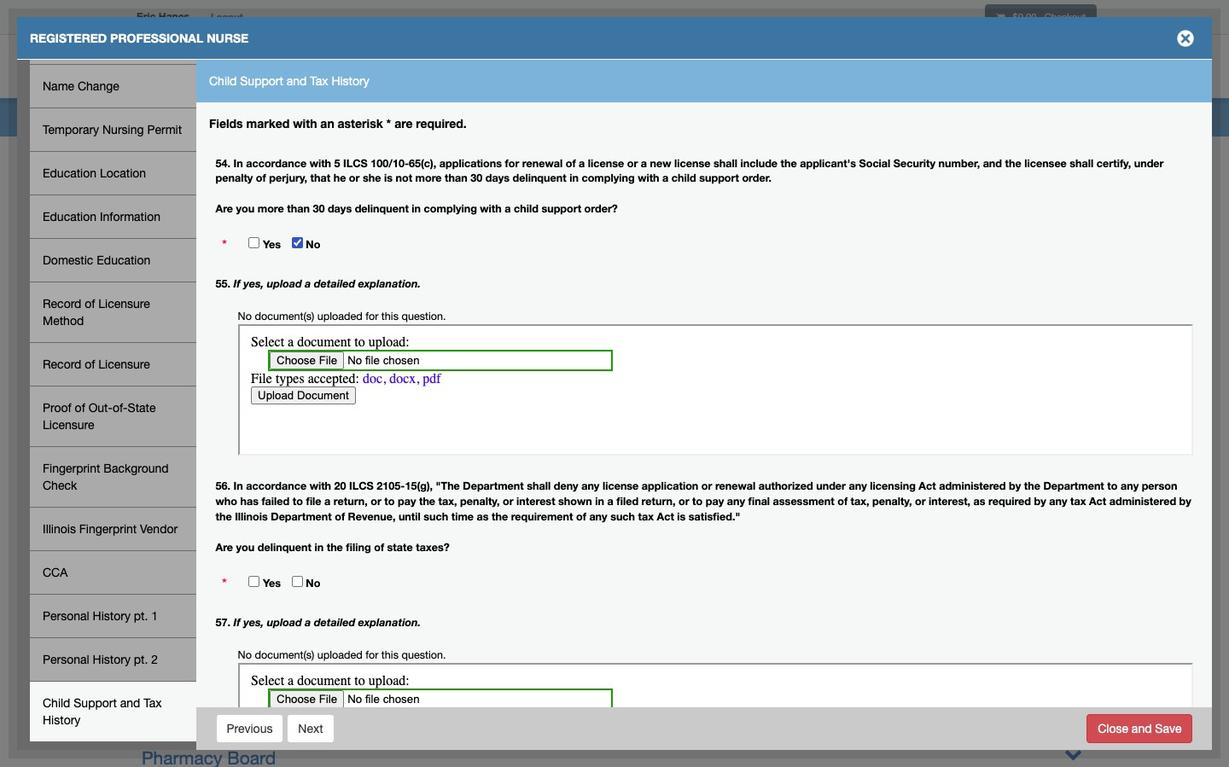 Task type: locate. For each thing, give the bounding box(es) containing it.
detailed for 55. if yes, upload a detailed explanation.
[[314, 277, 355, 290]]

nursing for nursing board
[[204, 573, 245, 587]]

2 pt. from the top
[[134, 653, 148, 667]]

in inside 56. in accordance with 20 ilcs 2105-15(g), "the department shall deny any license application or renewal authorized under any licensing act administered by the department to any person who has failed to file a return, or to pay the tax, penalty, or interest shown in a filed return, or to pay any final assessment of tax, penalty, or interest, as required by any tax act administered by the illinois department of revenue, until such time as the requirement of any such tax act is satisfied."
[[234, 480, 243, 493]]

failed
[[262, 496, 290, 508]]

advanced down 57. on the bottom left of the page
[[204, 652, 258, 666]]

licensure up of-
[[98, 358, 150, 371]]

1 horizontal spatial tax,
[[851, 496, 870, 508]]

1 advanced practice nurse from the top
[[204, 626, 340, 640]]

record inside record of licensure method
[[43, 297, 81, 311]]

than down applications
[[445, 172, 468, 185]]

0 horizontal spatial administered
[[939, 480, 1006, 493]]

personal
[[43, 610, 89, 623], [43, 653, 89, 667]]

nursing for nursing board (rn, lpn & apn)
[[142, 503, 204, 523]]

3 chevron down image from the top
[[1065, 717, 1083, 735]]

yes left no option
[[263, 239, 281, 251]]

full practice authority aprn
[[501, 652, 698, 666]]

complying down applications
[[424, 203, 477, 216]]

department up chevron up icon
[[1044, 480, 1105, 493]]

record of licensure
[[43, 358, 150, 371]]

None button
[[216, 714, 284, 743], [287, 714, 334, 743], [1087, 714, 1193, 743], [216, 714, 284, 743], [287, 714, 334, 743], [1087, 714, 1193, 743]]

1 vertical spatial support
[[74, 697, 117, 711]]

0 vertical spatial this
[[382, 310, 399, 323]]

tax down "2"
[[144, 697, 162, 711]]

1 horizontal spatial illinois
[[235, 511, 268, 524]]

complying inside 54. in accordance with 5 ilcs 100/10-65(c), applications for renewal of a license or a new license shall include the applicant's social security number, and the licensee shall certify, under penalty of perjury, that he or she is not more than 30 days delinquent in complying with a child support order.
[[582, 172, 635, 185]]

support
[[240, 74, 283, 88], [74, 697, 117, 711]]

licensure down proof
[[43, 418, 94, 432]]

2 nurse from the top
[[308, 652, 340, 666]]

more down 65(c),
[[416, 172, 442, 185]]

1 advanced from the top
[[204, 626, 258, 640]]

upload for 57.
[[267, 616, 302, 629]]

practice for full practice authority aprn
[[261, 652, 305, 666]]

as right interest,
[[974, 496, 986, 508]]

chevron down image for medical board (physician & surgeon & chiropractor)
[[1065, 444, 1083, 462]]

days inside 54. in accordance with 5 ilcs 100/10-65(c), applications for renewal of a license or a new license shall include the applicant's social security number, and the licensee shall certify, under penalty of perjury, that he or she is not more than 30 days delinquent in complying with a child support order.
[[486, 172, 510, 185]]

practice down no checkbox at left bottom
[[261, 626, 305, 640]]

uploaded down 55. if yes, upload a detailed explanation.
[[317, 310, 363, 323]]

0 vertical spatial for
[[505, 157, 520, 170]]

medical for medical board (physician & surgeon & chiropractor)
[[142, 447, 205, 467]]

background
[[104, 462, 169, 476]]

yes for no option's the yes option
[[263, 239, 281, 251]]

2 vertical spatial *
[[222, 575, 227, 592]]

education information
[[43, 210, 161, 224]]

ilcs for he
[[343, 157, 368, 170]]

license inside 56. in accordance with 20 ilcs 2105-15(g), "the department shall deny any license application or renewal authorized under any licensing act administered by the department to any person who has failed to file a return, or to pay the tax, penalty, or interest shown in a filed return, or to pay any final assessment of tax, penalty, or interest, as required by any tax act administered by the illinois department of revenue, until such time as the requirement of any such tax act is satisfied."
[[603, 480, 639, 493]]

therapy
[[219, 418, 285, 439], [253, 720, 318, 740]]

advanced for full practice authority aprn control sub
[[204, 679, 258, 693]]

1 horizontal spatial such
[[611, 511, 635, 524]]

2 no document(s) uploaded for this question. from the top
[[238, 649, 446, 662]]

accordance inside 56. in accordance with 20 ilcs 2105-15(g), "the department shall deny any license application or renewal authorized under any licensing act administered by the department to any person who has failed to file a return, or to pay the tax, penalty, or interest shown in a filed return, or to pay any final assessment of tax, penalty, or interest, as required by any tax act administered by the illinois department of revenue, until such time as the requirement of any such tax act is satisfied."
[[246, 480, 307, 493]]

aprn
[[665, 652, 698, 666], [665, 679, 698, 693]]

1 are from the top
[[216, 203, 233, 216]]

board
[[238, 221, 286, 242], [243, 249, 292, 270], [292, 278, 341, 298], [546, 306, 594, 326], [198, 334, 247, 354], [551, 362, 600, 383], [290, 418, 338, 439], [210, 447, 258, 467], [209, 503, 257, 523], [204, 545, 238, 559], [248, 573, 281, 587], [323, 720, 372, 740]]

1 vertical spatial detailed
[[314, 616, 355, 629]]

1 yes, from the top
[[244, 277, 264, 290]]

1 pay from the left
[[398, 496, 416, 508]]

illinois inside 56. in accordance with 20 ilcs 2105-15(g), "the department shall deny any license application or renewal authorized under any licensing act administered by the department to any person who has failed to file a return, or to pay the tax, penalty, or interest shown in a filed return, or to pay any final assessment of tax, penalty, or interest, as required by any tax act administered by the illinois department of revenue, until such time as the requirement of any such tax act is satisfied."
[[235, 511, 268, 524]]

2 advanced practice nurse from the top
[[204, 652, 340, 666]]

0 vertical spatial practice
[[533, 652, 592, 666]]

1 vertical spatial more
[[258, 203, 284, 216]]

0 horizontal spatial tax
[[638, 511, 654, 524]]

is
[[384, 172, 393, 185], [677, 511, 686, 524]]

license up order?
[[588, 157, 624, 170]]

0 vertical spatial if
[[234, 277, 241, 290]]

education location
[[43, 167, 146, 180]]

and inside child support and tax history
[[120, 697, 140, 711]]

2 vertical spatial practice
[[261, 679, 305, 693]]

than down perjury,
[[287, 203, 310, 216]]

support up marked
[[240, 74, 283, 88]]

tax down filed
[[638, 511, 654, 524]]

3 start link from the top
[[133, 652, 159, 666]]

0 horizontal spatial under
[[817, 480, 846, 493]]

2 horizontal spatial act
[[1090, 496, 1107, 508]]

days down he
[[328, 203, 352, 216]]

3 nurse from the top
[[308, 679, 340, 693]]

state
[[387, 542, 413, 554]]

chevron down image inside medical board (physician & surgeon & chiropractor) link
[[1065, 444, 1083, 462]]

2 practice from the top
[[261, 652, 305, 666]]

1 vertical spatial education
[[43, 210, 97, 224]]

aprn for full practice authority aprn control sub
[[665, 679, 698, 693]]

authority up full practice authority aprn control sub
[[595, 652, 662, 666]]

or left interest
[[503, 496, 514, 508]]

child support and tax history up marked
[[209, 74, 370, 88]]

0 vertical spatial aprn
[[665, 652, 698, 666]]

under right certify,
[[1135, 157, 1164, 170]]

0 vertical spatial child support and tax history
[[209, 74, 370, 88]]

under
[[1135, 157, 1164, 170], [817, 480, 846, 493]]

shall left include
[[714, 157, 738, 170]]

2 yes, from the top
[[244, 616, 264, 629]]

in inside 54. in accordance with 5 ilcs 100/10-65(c), applications for renewal of a license or a new license shall include the applicant's social security number, and the licensee shall certify, under penalty of perjury, that he or she is not more than 30 days delinquent in complying with a child support order.
[[234, 157, 243, 170]]

2 authority from the top
[[595, 679, 662, 693]]

history up asterisk
[[332, 74, 370, 88]]

any
[[582, 480, 600, 493], [849, 480, 867, 493], [1121, 480, 1139, 493], [727, 496, 745, 508], [1050, 496, 1068, 508], [590, 511, 608, 524]]

temporary nursing permit
[[43, 123, 182, 137]]

1 question. from the top
[[402, 310, 446, 323]]

1 start from the top
[[133, 599, 159, 613]]

0 vertical spatial and
[[287, 74, 307, 88]]

history inside child support and tax history
[[43, 714, 81, 728]]

2 such from the left
[[611, 511, 635, 524]]

0 horizontal spatial such
[[424, 511, 449, 524]]

administered up interest,
[[939, 480, 1006, 493]]

corporation
[[210, 475, 305, 495]]

illinois department of financial and professional regulation image
[[128, 38, 518, 93]]

with up file
[[310, 480, 331, 493]]

1 vertical spatial upload
[[267, 616, 302, 629]]

contractor
[[460, 362, 546, 383]]

birth
[[85, 36, 110, 50]]

1 tax, from the left
[[439, 496, 457, 508]]

act right chevron up icon
[[1090, 496, 1107, 508]]

2 vertical spatial education
[[97, 254, 151, 267]]

accordance up failed
[[246, 480, 307, 493]]

advanced practice nurse down 57. if yes, upload a detailed explanation.
[[204, 652, 340, 666]]

1 vertical spatial medical
[[142, 475, 205, 495]]

1 medical from the top
[[142, 447, 205, 467]]

2 medical from the top
[[142, 475, 205, 495]]

under up assessment
[[817, 480, 846, 493]]

2105-
[[377, 480, 405, 493]]

2 personal from the top
[[43, 653, 89, 667]]

nursing board (rn, lpn & apn)
[[142, 503, 399, 523]]

2 start link from the top
[[133, 626, 159, 640]]

1 nurse from the top
[[308, 626, 340, 640]]

if for 57.
[[234, 616, 241, 629]]

checkout
[[1045, 11, 1086, 22]]

practice down 57. if yes, upload a detailed explanation.
[[261, 652, 305, 666]]

support inside 54. in accordance with 5 ilcs 100/10-65(c), applications for renewal of a license or a new license shall include the applicant's social security number, and the licensee shall certify, under penalty of perjury, that he or she is not more than 30 days delinquent in complying with a child support order.
[[700, 172, 739, 185]]

uploaded down 57. if yes, upload a detailed explanation.
[[317, 649, 363, 662]]

are
[[395, 116, 413, 131]]

ilcs
[[343, 157, 368, 170], [349, 480, 374, 493]]

alarm
[[409, 362, 455, 383]]

education down information in the top of the page
[[97, 254, 151, 267]]

1 accordance from the top
[[246, 157, 307, 170]]

2 upload from the top
[[267, 616, 302, 629]]

accordance for to
[[246, 480, 307, 493]]

0 vertical spatial personal
[[43, 610, 89, 623]]

3 advanced from the top
[[204, 679, 258, 693]]

0 vertical spatial under
[[1135, 157, 1164, 170]]

no document(s) uploaded for this question.
[[238, 310, 446, 323], [238, 649, 446, 662]]

2 start from the top
[[133, 626, 159, 640]]

1 upload from the top
[[267, 277, 302, 290]]

2 pay from the left
[[706, 496, 724, 508]]

1 vertical spatial explanation.
[[358, 616, 421, 629]]

license for application
[[603, 480, 639, 493]]

0 vertical spatial act
[[919, 480, 937, 493]]

1 chevron down image from the top
[[1065, 444, 1083, 462]]

1 vertical spatial days
[[328, 203, 352, 216]]

* up 55.
[[222, 236, 227, 254]]

0 vertical spatial ilcs
[[343, 157, 368, 170]]

is inside 54. in accordance with 5 ilcs 100/10-65(c), applications for renewal of a license or a new license shall include the applicant's social security number, and the licensee shall certify, under penalty of perjury, that he or she is not more than 30 days delinquent in complying with a child support order.
[[384, 172, 393, 185]]

ilcs inside 56. in accordance with 20 ilcs 2105-15(g), "the department shall deny any license application or renewal authorized under any licensing act administered by the department to any person who has failed to file a return, or to pay the tax, penalty, or interest shown in a filed return, or to pay any final assessment of tax, penalty, or interest, as required by any tax act administered by the illinois department of revenue, until such time as the requirement of any such tax act is satisfied."
[[349, 480, 374, 493]]

nurse
[[308, 626, 340, 640], [308, 652, 340, 666], [308, 679, 340, 693]]

are up nursing board
[[216, 542, 233, 554]]

more down perjury,
[[258, 203, 284, 216]]

0 horizontal spatial than
[[287, 203, 310, 216]]

1 vertical spatial child
[[514, 203, 539, 216]]

1 vertical spatial advanced
[[204, 652, 258, 666]]

taxes?
[[416, 542, 450, 554]]

explanation. for 57. if yes, upload a detailed explanation.
[[358, 616, 421, 629]]

limited
[[142, 390, 201, 411]]

occupational therapy board link
[[142, 717, 1083, 740]]

2 horizontal spatial department
[[1044, 480, 1105, 493]]

history down personal history pt. 2
[[43, 714, 81, 728]]

advanced practice nurse up occupational therapy board in the left bottom of the page
[[204, 679, 340, 693]]

4 start from the top
[[133, 679, 159, 693]]

pt.
[[134, 610, 148, 623], [134, 653, 148, 667]]

1 horizontal spatial days
[[486, 172, 510, 185]]

1 such from the left
[[424, 511, 449, 524]]

2 vertical spatial nursing
[[204, 573, 245, 587]]

dental board link
[[142, 334, 247, 354]]

are for are you more than 30 days delinquent in complying with a child support order?
[[216, 203, 233, 216]]

1 vertical spatial delinquent
[[355, 203, 409, 216]]

services
[[1028, 62, 1077, 74]]

1 vertical spatial nurse
[[308, 652, 340, 666]]

in for 56.
[[234, 480, 243, 493]]

vendor
[[140, 523, 178, 536]]

authority down full practice authority aprn
[[595, 679, 662, 693]]

1 vertical spatial in
[[234, 480, 243, 493]]

administered down person
[[1110, 496, 1177, 508]]

1 start link from the top
[[133, 599, 159, 613]]

yes, right 57. on the bottom left of the page
[[244, 616, 264, 629]]

0 vertical spatial tax
[[310, 74, 328, 88]]

2 chevron down image from the top
[[1065, 472, 1083, 490]]

1 vertical spatial no document(s) uploaded for this question.
[[238, 649, 446, 662]]

collection agency board link
[[142, 278, 341, 298]]

2 question. from the top
[[402, 649, 446, 662]]

my account link
[[880, 38, 975, 98]]

name
[[43, 79, 74, 93]]

1 horizontal spatial more
[[416, 172, 442, 185]]

1 this from the top
[[382, 310, 399, 323]]

child left "order." at the right of the page
[[672, 172, 697, 185]]

yes, for 57.
[[244, 616, 264, 629]]

nursing up 57. on the bottom left of the page
[[204, 573, 245, 587]]

2 horizontal spatial delinquent
[[513, 172, 567, 185]]

shown
[[559, 496, 592, 508]]

no down nursing board
[[238, 649, 252, 662]]

chevron down image inside occupational therapy board 'link'
[[1065, 717, 1083, 735]]

1 horizontal spatial pay
[[706, 496, 724, 508]]

in inside 56. in accordance with 20 ilcs 2105-15(g), "the department shall deny any license application or renewal authorized under any licensing act administered by the department to any person who has failed to file a return, or to pay the tax, penalty, or interest shown in a filed return, or to pay any final assessment of tax, penalty, or interest, as required by any tax act administered by the illinois department of revenue, until such time as the requirement of any such tax act is satisfied."
[[595, 496, 605, 508]]

renewal right applications
[[522, 157, 563, 170]]

act
[[919, 480, 937, 493], [1090, 496, 1107, 508], [657, 511, 674, 524]]

2 penalty, from the left
[[873, 496, 912, 508]]

0 horizontal spatial 30
[[313, 203, 325, 216]]

3 advanced practice nurse from the top
[[204, 679, 340, 693]]

for down 57. if yes, upload a detailed explanation.
[[366, 649, 379, 662]]

certify,
[[1097, 157, 1132, 170]]

child inside 54. in accordance with 5 ilcs 100/10-65(c), applications for renewal of a license or a new license shall include the applicant's social security number, and the licensee shall certify, under penalty of perjury, that he or she is not more than 30 days delinquent in complying with a child support order.
[[672, 172, 697, 185]]

practice up occupational therapy board in the left bottom of the page
[[261, 679, 305, 693]]

aprn for full practice authority aprn
[[665, 652, 698, 666]]

online services link
[[975, 38, 1102, 98]]

pay
[[398, 496, 416, 508], [706, 496, 724, 508]]

ilcs inside 54. in accordance with 5 ilcs 100/10-65(c), applications for renewal of a license or a new license shall include the applicant's social security number, and the licensee shall certify, under penalty of perjury, that he or she is not more than 30 days delinquent in complying with a child support order.
[[343, 157, 368, 170]]

company
[[272, 390, 349, 411]]

practice
[[533, 652, 592, 666], [533, 679, 592, 693]]

medical up vendor
[[142, 475, 205, 495]]

2 yes from the top
[[263, 578, 281, 590]]

0 vertical spatial you
[[236, 203, 255, 216]]

child down personal history pt. 2
[[43, 697, 70, 711]]

2 in from the top
[[234, 480, 243, 493]]

1 personal from the top
[[43, 610, 89, 623]]

2 yes checkbox from the top
[[249, 577, 260, 588]]

2 practice from the top
[[533, 679, 592, 693]]

(physician
[[263, 447, 345, 467]]

0 horizontal spatial shall
[[527, 480, 551, 493]]

2 are from the top
[[216, 542, 233, 554]]

0 vertical spatial support
[[240, 74, 283, 88]]

0 horizontal spatial illinois
[[43, 523, 76, 536]]

penalty, up "time"
[[460, 496, 500, 508]]

1 authority from the top
[[595, 652, 662, 666]]

tax up an
[[310, 74, 328, 88]]

personal down personal history pt. 1
[[43, 653, 89, 667]]

personal for personal history pt. 1
[[43, 610, 89, 623]]

No checkbox
[[292, 577, 303, 588]]

0 vertical spatial authority
[[595, 652, 662, 666]]

1 vertical spatial administered
[[1110, 496, 1177, 508]]

0 vertical spatial question.
[[402, 310, 446, 323]]

and up marked
[[287, 74, 307, 88]]

illinois down has
[[235, 511, 268, 524]]

under inside 56. in accordance with 20 ilcs 2105-15(g), "the department shall deny any license application or renewal authorized under any licensing act administered by the department to any person who has failed to file a return, or to pay the tax, penalty, or interest shown in a filed return, or to pay any final assessment of tax, penalty, or interest, as required by any tax act administered by the illinois department of revenue, until such time as the requirement of any such tax act is satisfied."
[[817, 480, 846, 493]]

2 detailed from the top
[[314, 616, 355, 629]]

chevron down image
[[1065, 444, 1083, 462], [1065, 472, 1083, 490], [1065, 717, 1083, 735], [1065, 746, 1083, 763]]

* left are
[[386, 116, 391, 131]]

1 vertical spatial and
[[983, 157, 1003, 170]]

if right 57. on the bottom left of the page
[[234, 616, 241, 629]]

massage therapy board link
[[142, 418, 338, 439]]

0 vertical spatial renewal
[[522, 157, 563, 170]]

1 vertical spatial full
[[501, 679, 530, 693]]

child
[[672, 172, 697, 185], [514, 203, 539, 216]]

and
[[287, 74, 307, 88], [983, 157, 1003, 170], [120, 697, 140, 711]]

authority
[[595, 652, 662, 666], [595, 679, 662, 693]]

30
[[471, 172, 483, 185], [313, 203, 325, 216]]

1 vertical spatial is
[[677, 511, 686, 524]]

advanced up occupational therapy board in the left bottom of the page
[[204, 679, 258, 693]]

hanes
[[159, 10, 190, 23]]

act down application
[[657, 511, 674, 524]]

you down the penalty
[[236, 203, 255, 216]]

3 start from the top
[[133, 652, 159, 666]]

state
[[128, 401, 156, 415]]

if right 55.
[[234, 277, 241, 290]]

support left order?
[[542, 203, 582, 216]]

2 vertical spatial licensure
[[43, 418, 94, 432]]

than
[[445, 172, 468, 185], [287, 203, 310, 216]]

0 vertical spatial upload
[[267, 277, 302, 290]]

as right "time"
[[477, 511, 489, 524]]

license up filed
[[603, 480, 639, 493]]

full
[[501, 652, 530, 666], [501, 679, 530, 693]]

domestic
[[43, 254, 93, 267]]

to down 2105-
[[385, 496, 395, 508]]

1 practice from the top
[[533, 652, 592, 666]]

2 explanation. from the top
[[358, 616, 421, 629]]

1 if from the top
[[234, 277, 241, 290]]

upload down no checkbox at left bottom
[[267, 616, 302, 629]]

licensure inside record of licensure method
[[98, 297, 150, 311]]

1 horizontal spatial support
[[240, 74, 283, 88]]

Yes checkbox
[[249, 238, 260, 249], [249, 577, 260, 588]]

1 pt. from the top
[[134, 610, 148, 623]]

applicant's
[[800, 157, 857, 170]]

as
[[974, 496, 986, 508], [477, 511, 489, 524]]

1 vertical spatial yes
[[263, 578, 281, 590]]

more inside 54. in accordance with 5 ilcs 100/10-65(c), applications for renewal of a license or a new license shall include the applicant's social security number, and the licensee shall certify, under penalty of perjury, that he or she is not more than 30 days delinquent in complying with a child support order.
[[416, 172, 442, 185]]

0 vertical spatial more
[[416, 172, 442, 185]]

document(s) down 57. if yes, upload a detailed explanation.
[[255, 649, 314, 662]]

0 vertical spatial accordance
[[246, 157, 307, 170]]

2 advanced from the top
[[204, 652, 258, 666]]

return, down application
[[642, 496, 676, 508]]

than inside 54. in accordance with 5 ilcs 100/10-65(c), applications for renewal of a license or a new license shall include the applicant's social security number, and the licensee shall certify, under penalty of perjury, that he or she is not more than 30 days delinquent in complying with a child support order.
[[445, 172, 468, 185]]

1 horizontal spatial act
[[919, 480, 937, 493]]

2 accordance from the top
[[246, 480, 307, 493]]

renewal
[[522, 157, 563, 170], [716, 480, 756, 493]]

3 practice from the top
[[261, 679, 305, 693]]

renewal inside 54. in accordance with 5 ilcs 100/10-65(c), applications for renewal of a license or a new license shall include the applicant's social security number, and the licensee shall certify, under penalty of perjury, that he or she is not more than 30 days delinquent in complying with a child support order.
[[522, 157, 563, 170]]

document(s) down agency
[[255, 310, 314, 323]]

1 yes checkbox from the top
[[249, 238, 260, 249]]

medical down massage on the left bottom of page
[[142, 447, 205, 467]]

nursing left the "who"
[[142, 503, 204, 523]]

accounting board architecture board collection agency board barber, cosmetology, esthetics & nail technology board dental board detective, security, fingerprint & alarm contractor board limited liability company massage therapy board
[[142, 221, 600, 439]]

yes,
[[244, 277, 264, 290], [244, 616, 264, 629]]

more
[[416, 172, 442, 185], [258, 203, 284, 216]]

support left "order." at the right of the page
[[700, 172, 739, 185]]

tax right required
[[1071, 496, 1087, 508]]

fingerprint up company in the left bottom of the page
[[301, 362, 388, 383]]

1 horizontal spatial renewal
[[716, 480, 756, 493]]

by
[[1009, 480, 1022, 493], [1035, 496, 1047, 508], [1180, 496, 1192, 508]]

0 vertical spatial than
[[445, 172, 468, 185]]

1 horizontal spatial 30
[[471, 172, 483, 185]]

department down "chiropractor)"
[[463, 480, 524, 493]]

pay up until
[[398, 496, 416, 508]]

1 in from the top
[[234, 157, 243, 170]]

he
[[334, 172, 346, 185]]

1 vertical spatial *
[[222, 236, 227, 254]]

1 you from the top
[[236, 203, 255, 216]]

fingerprint background check
[[43, 462, 169, 493]]

0 vertical spatial yes,
[[244, 277, 264, 290]]

marked
[[246, 116, 290, 131]]

and right the number,
[[983, 157, 1003, 170]]

2 full from the top
[[501, 679, 530, 693]]

ilcs for return,
[[349, 480, 374, 493]]

1 vertical spatial therapy
[[253, 720, 318, 740]]

0 horizontal spatial pay
[[398, 496, 416, 508]]

that
[[310, 172, 331, 185]]

tax inside child support and tax history
[[144, 697, 162, 711]]

no right no option
[[306, 239, 321, 251]]

1 no document(s) uploaded for this question. from the top
[[238, 310, 446, 323]]

56.
[[216, 480, 231, 493]]

1 vertical spatial advanced practice nurse
[[204, 652, 340, 666]]

1 record from the top
[[43, 297, 81, 311]]

tax, right assessment
[[851, 496, 870, 508]]

2 aprn from the top
[[665, 679, 698, 693]]

1 horizontal spatial tax
[[1071, 496, 1087, 508]]

1 full from the top
[[501, 652, 530, 666]]

shall inside 56. in accordance with 20 ilcs 2105-15(g), "the department shall deny any license application or renewal authorized under any licensing act administered by the department to any person who has failed to file a return, or to pay the tax, penalty, or interest shown in a filed return, or to pay any final assessment of tax, penalty, or interest, as required by any tax act administered by the illinois department of revenue, until such time as the requirement of any such tax act is satisfied."
[[527, 480, 551, 493]]

occupational
[[142, 720, 248, 740]]

0 vertical spatial no document(s) uploaded for this question.
[[238, 310, 446, 323]]

1 explanation. from the top
[[358, 277, 421, 290]]

accordance inside 54. in accordance with 5 ilcs 100/10-65(c), applications for renewal of a license or a new license shall include the applicant's social security number, and the licensee shall certify, under penalty of perjury, that he or she is not more than 30 days delinquent in complying with a child support order.
[[246, 157, 307, 170]]

medical
[[142, 447, 205, 467], [142, 475, 205, 495]]

1 vertical spatial child support and tax history
[[43, 697, 162, 728]]

0 vertical spatial delinquent
[[513, 172, 567, 185]]

return, down 20 on the left bottom
[[334, 496, 368, 508]]

complying
[[582, 172, 635, 185], [424, 203, 477, 216]]

record for record of licensure
[[43, 358, 81, 371]]

education up the domestic
[[43, 210, 97, 224]]

nursing
[[102, 123, 144, 137], [142, 503, 204, 523], [204, 573, 245, 587]]

0 vertical spatial yes
[[263, 239, 281, 251]]

30 down that
[[313, 203, 325, 216]]

authority for full practice authority aprn
[[595, 652, 662, 666]]

0 vertical spatial complying
[[582, 172, 635, 185]]

0 vertical spatial support
[[700, 172, 739, 185]]

& left "surgeon"
[[350, 447, 361, 467]]

2 record from the top
[[43, 358, 81, 371]]

0 vertical spatial days
[[486, 172, 510, 185]]

0 vertical spatial record
[[43, 297, 81, 311]]

30 inside 54. in accordance with 5 ilcs 100/10-65(c), applications for renewal of a license or a new license shall include the applicant's social security number, and the licensee shall certify, under penalty of perjury, that he or she is not more than 30 days delinquent in complying with a child support order.
[[471, 172, 483, 185]]

0 horizontal spatial support
[[74, 697, 117, 711]]

2 you from the top
[[236, 542, 255, 554]]

1 horizontal spatial complying
[[582, 172, 635, 185]]

eric hanes
[[137, 10, 190, 23]]

1 vertical spatial under
[[817, 480, 846, 493]]

fingerprint inside fingerprint background check
[[43, 462, 100, 476]]

chevron down image inside medical corporation link
[[1065, 472, 1083, 490]]

0 vertical spatial therapy
[[219, 418, 285, 439]]

the left filing
[[327, 542, 343, 554]]

0 horizontal spatial child
[[514, 203, 539, 216]]

1 horizontal spatial tax
[[310, 74, 328, 88]]

0 horizontal spatial child
[[43, 697, 70, 711]]

eric
[[137, 10, 156, 23]]

1 vertical spatial support
[[542, 203, 582, 216]]

child inside child support and tax history
[[43, 697, 70, 711]]

1 detailed from the top
[[314, 277, 355, 290]]

1 yes from the top
[[263, 239, 281, 251]]

0 horizontal spatial renewal
[[522, 157, 563, 170]]

record down method
[[43, 358, 81, 371]]

are up accounting board "link"
[[216, 203, 233, 216]]

2 if from the top
[[234, 616, 241, 629]]

2 vertical spatial and
[[120, 697, 140, 711]]

explanation. for 55. if yes, upload a detailed explanation.
[[358, 277, 421, 290]]

1 aprn from the top
[[665, 652, 698, 666]]

0 vertical spatial full
[[501, 652, 530, 666]]



Task type: vqa. For each thing, say whether or not it's contained in the screenshot.
61. By entering my full legal name and today's date in the fields below I certify and attest under penalty of perjury that the information provided to the Department in this application is true and accurate to the best of my knowledge. at the top of the page
no



Task type: describe. For each thing, give the bounding box(es) containing it.
therapy inside 'link'
[[253, 720, 318, 740]]

with down applications
[[480, 203, 502, 216]]

or up the revenue,
[[371, 496, 382, 508]]

filing
[[346, 542, 371, 554]]

2 vertical spatial act
[[657, 511, 674, 524]]

online
[[988, 62, 1025, 74]]

are you delinquent in the filing of state taxes?
[[216, 542, 450, 554]]

file
[[306, 496, 322, 508]]

0 horizontal spatial department
[[271, 511, 332, 524]]

0 vertical spatial tax
[[1071, 496, 1087, 508]]

1 horizontal spatial by
[[1035, 496, 1047, 508]]

0 vertical spatial administered
[[939, 480, 1006, 493]]

upload for 55.
[[267, 277, 302, 290]]

full for full practice authority aprn control sub
[[501, 679, 530, 693]]

licensee
[[1025, 157, 1067, 170]]

65(c),
[[409, 157, 437, 170]]

practice for full practice authority aprn control sub
[[533, 679, 592, 693]]

delinquent inside 54. in accordance with 5 ilcs 100/10-65(c), applications for renewal of a license or a new license shall include the applicant's social security number, and the licensee shall certify, under penalty of perjury, that he or she is not more than 30 days delinquent in complying with a child support order.
[[513, 172, 567, 185]]

any left person
[[1121, 480, 1139, 493]]

record for record of licensure method
[[43, 297, 81, 311]]

she
[[363, 172, 381, 185]]

interest,
[[929, 496, 971, 508]]

yes checkbox for no checkbox at left bottom
[[249, 577, 260, 588]]

2 document(s) from the top
[[255, 649, 314, 662]]

who
[[216, 496, 237, 508]]

assessment
[[773, 496, 835, 508]]

55. if yes, upload a detailed explanation.
[[216, 277, 421, 290]]

or down application
[[679, 496, 690, 508]]

& up "the
[[438, 447, 450, 467]]

in for 54.
[[234, 157, 243, 170]]

location
[[100, 167, 146, 180]]

1
[[151, 610, 158, 623]]

0 horizontal spatial delinquent
[[258, 542, 312, 554]]

the right include
[[781, 157, 797, 170]]

personal for personal history pt. 2
[[43, 653, 89, 667]]

2 tax, from the left
[[851, 496, 870, 508]]

yes for the yes option for no checkbox at left bottom
[[263, 578, 281, 590]]

57. if yes, upload a detailed explanation.
[[216, 616, 421, 629]]

are for are you delinquent in the filing of state taxes?
[[216, 542, 233, 554]]

personal history pt. 1
[[43, 610, 158, 623]]

1 horizontal spatial and
[[287, 74, 307, 88]]

0 vertical spatial *
[[386, 116, 391, 131]]

medical corporation
[[142, 475, 305, 495]]

nurse for full practice authority aprn control sub
[[308, 679, 340, 693]]

of inside proof of out-of-state licensure
[[75, 401, 85, 415]]

1 vertical spatial 30
[[313, 203, 325, 216]]

or left interest,
[[915, 496, 926, 508]]

2 this from the top
[[382, 649, 399, 662]]

logout link
[[198, 0, 256, 34]]

permit
[[147, 123, 182, 137]]

nursing board
[[204, 573, 281, 587]]

dental
[[142, 334, 193, 354]]

No checkbox
[[292, 238, 303, 249]]

renewal inside 56. in accordance with 20 ilcs 2105-15(g), "the department shall deny any license application or renewal authorized under any licensing act administered by the department to any person who has failed to file a return, or to pay the tax, penalty, or interest shown in a filed return, or to pay any final assessment of tax, penalty, or interest, as required by any tax act administered by the illinois department of revenue, until such time as the requirement of any such tax act is satisfied."
[[716, 480, 756, 493]]

medical corporation link
[[142, 472, 1083, 495]]

date of birth
[[43, 36, 110, 50]]

barber, cosmetology, esthetics & nail technology board link
[[142, 306, 594, 326]]

required.
[[416, 116, 467, 131]]

until
[[399, 511, 421, 524]]

any up shown
[[582, 480, 600, 493]]

the left licensee at the top
[[1006, 157, 1022, 170]]

55.
[[216, 277, 231, 290]]

you for more
[[236, 203, 255, 216]]

to left person
[[1108, 480, 1118, 493]]

2 vertical spatial fingerprint
[[79, 523, 137, 536]]

interest
[[517, 496, 556, 508]]

architecture board link
[[142, 249, 292, 270]]

1 document(s) from the top
[[255, 310, 314, 323]]

no down collection agency board link
[[238, 310, 252, 323]]

advanced for full practice authority aprn
[[204, 652, 258, 666]]

chevron down image for occupational therapy board
[[1065, 717, 1083, 735]]

fields
[[209, 116, 243, 131]]

final
[[748, 496, 770, 508]]

the down 15(g),
[[419, 496, 436, 508]]

or left new
[[627, 157, 638, 170]]

0 horizontal spatial complying
[[424, 203, 477, 216]]

proof
[[43, 401, 71, 415]]

any left final
[[727, 496, 745, 508]]

1 horizontal spatial shall
[[714, 157, 738, 170]]

4 start link from the top
[[133, 679, 159, 693]]

my
[[893, 62, 909, 74]]

practice for full practice authority aprn control sub
[[261, 679, 305, 693]]

control
[[701, 679, 758, 693]]

licensure inside proof of out-of-state licensure
[[43, 418, 94, 432]]

yes checkbox for no option
[[249, 238, 260, 249]]

change
[[78, 79, 119, 93]]

occupational therapy board
[[142, 720, 372, 740]]

detailed for 57. if yes, upload a detailed explanation.
[[314, 616, 355, 629]]

yes, for 55.
[[244, 277, 264, 290]]

no right no checkbox at left bottom
[[306, 578, 321, 590]]

1 vertical spatial tax
[[638, 511, 654, 524]]

required
[[989, 496, 1032, 508]]

accounting board link
[[142, 221, 286, 242]]

and inside 54. in accordance with 5 ilcs 100/10-65(c), applications for renewal of a license or a new license shall include the applicant's social security number, and the licensee shall certify, under penalty of perjury, that he or she is not more than 30 days delinquent in complying with a child support order.
[[983, 157, 1003, 170]]

54. in accordance with 5 ilcs 100/10-65(c), applications for renewal of a license or a new license shall include the applicant's social security number, and the licensee shall certify, under penalty of perjury, that he or she is not more than 30 days delinquent in complying with a child support order.
[[216, 157, 1164, 185]]

chevron down image for medical corporation
[[1065, 472, 1083, 490]]

home link
[[822, 38, 880, 98]]

shopping cart image
[[997, 13, 1005, 22]]

or right he
[[349, 172, 360, 185]]

social
[[860, 157, 891, 170]]

barber,
[[142, 306, 199, 326]]

lpn
[[302, 503, 337, 523]]

record of licensure method
[[43, 297, 150, 328]]

fields marked with an asterisk * are required.
[[209, 116, 467, 131]]

& down 20 on the left bottom
[[342, 503, 353, 523]]

1 practice from the top
[[261, 626, 305, 640]]

* for no option
[[222, 236, 227, 254]]

online services
[[988, 62, 1079, 74]]

0 vertical spatial child
[[209, 74, 237, 88]]

& left nail
[[398, 306, 409, 326]]

information
[[100, 210, 161, 224]]

support inside child support and tax history
[[74, 697, 117, 711]]

medical for medical corporation
[[142, 475, 205, 495]]

2 vertical spatial for
[[366, 649, 379, 662]]

"the
[[436, 480, 460, 493]]

any down shown
[[590, 511, 608, 524]]

the up required
[[1025, 480, 1041, 493]]

requirement
[[511, 511, 573, 524]]

with left an
[[293, 116, 317, 131]]

out-
[[89, 401, 113, 415]]

in inside 54. in accordance with 5 ilcs 100/10-65(c), applications for renewal of a license or a new license shall include the applicant's social security number, and the licensee shall certify, under penalty of perjury, that he or she is not more than 30 days delinquent in complying with a child support order.
[[570, 172, 579, 185]]

collection
[[142, 278, 222, 298]]

for inside 54. in accordance with 5 ilcs 100/10-65(c), applications for renewal of a license or a new license shall include the applicant's social security number, and the licensee shall certify, under penalty of perjury, that he or she is not more than 30 days delinquent in complying with a child support order.
[[505, 157, 520, 170]]

therapy inside accounting board architecture board collection agency board barber, cosmetology, esthetics & nail technology board dental board detective, security, fingerprint & alarm contractor board limited liability company massage therapy board
[[219, 418, 285, 439]]

temporary
[[43, 123, 99, 137]]

1 vertical spatial than
[[287, 203, 310, 216]]

you for delinquent
[[236, 542, 255, 554]]

registered
[[30, 31, 107, 45]]

cosmetology,
[[204, 306, 314, 326]]

2 horizontal spatial by
[[1180, 496, 1192, 508]]

order?
[[585, 203, 618, 216]]

education for education location
[[43, 167, 97, 180]]

1 horizontal spatial administered
[[1110, 496, 1177, 508]]

my account
[[893, 62, 961, 74]]

advanced practice nurse for full practice authority aprn control sub
[[204, 679, 340, 693]]

57.
[[216, 616, 231, 629]]

agency
[[227, 278, 287, 298]]

0 horizontal spatial by
[[1009, 480, 1022, 493]]

2 return, from the left
[[642, 496, 676, 508]]

license for or
[[588, 157, 624, 170]]

with inside 56. in accordance with 20 ilcs 2105-15(g), "the department shall deny any license application or renewal authorized under any licensing act administered by the department to any person who has failed to file a return, or to pay the tax, penalty, or interest shown in a filed return, or to pay any final assessment of tax, penalty, or interest, as required by any tax act administered by the illinois department of revenue, until such time as the requirement of any such tax act is satisfied."
[[310, 480, 331, 493]]

2 horizontal spatial shall
[[1070, 157, 1094, 170]]

nurse for full practice authority aprn
[[308, 652, 340, 666]]

1 vertical spatial act
[[1090, 496, 1107, 508]]

the right "time"
[[492, 511, 508, 524]]

1 return, from the left
[[334, 496, 368, 508]]

4 chevron down image from the top
[[1065, 746, 1083, 763]]

under inside 54. in accordance with 5 ilcs 100/10-65(c), applications for renewal of a license or a new license shall include the applicant's social security number, and the licensee shall certify, under penalty of perjury, that he or she is not more than 30 days delinquent in complying with a child support order.
[[1135, 157, 1164, 170]]

penalty
[[216, 172, 253, 185]]

the down the "who"
[[216, 511, 232, 524]]

board inside 'link'
[[323, 720, 372, 740]]

technology
[[450, 306, 541, 326]]

authorized
[[759, 480, 814, 493]]

$0.00 checkout
[[1011, 11, 1086, 22]]

to left file
[[293, 496, 303, 508]]

any right required
[[1050, 496, 1068, 508]]

1 penalty, from the left
[[460, 496, 500, 508]]

pt. for 1
[[134, 610, 148, 623]]

advanced practice nurse for full practice authority aprn
[[204, 652, 340, 666]]

security
[[894, 157, 936, 170]]

if for 55.
[[234, 277, 241, 290]]

history left "2"
[[93, 653, 131, 667]]

person
[[1142, 480, 1178, 493]]

license right new
[[675, 157, 711, 170]]

an
[[321, 116, 334, 131]]

education for education information
[[43, 210, 97, 224]]

0 horizontal spatial days
[[328, 203, 352, 216]]

security,
[[227, 362, 296, 383]]

limited liability company link
[[142, 390, 349, 411]]

with up that
[[310, 157, 331, 170]]

full for full practice authority aprn
[[501, 652, 530, 666]]

0 horizontal spatial more
[[258, 203, 284, 216]]

illinois fingerprint vendor
[[43, 523, 178, 536]]

history left 1
[[93, 610, 131, 623]]

filed
[[617, 496, 639, 508]]

1 horizontal spatial child support and tax history
[[209, 74, 370, 88]]

licensure for record of licensure
[[98, 358, 150, 371]]

54.
[[216, 157, 231, 170]]

time
[[451, 511, 474, 524]]

licensure for record of licensure method
[[98, 297, 150, 311]]

practice for full practice authority aprn
[[533, 652, 592, 666]]

has
[[240, 496, 259, 508]]

check
[[43, 479, 77, 493]]

chevron up image
[[1065, 500, 1083, 518]]

order.
[[742, 172, 772, 185]]

1 uploaded from the top
[[317, 310, 363, 323]]

close window image
[[1173, 25, 1200, 52]]

0 horizontal spatial support
[[542, 203, 582, 216]]

with down new
[[638, 172, 660, 185]]

cca
[[43, 566, 68, 580]]

fingerprint inside accounting board architecture board collection agency board barber, cosmetology, esthetics & nail technology board dental board detective, security, fingerprint & alarm contractor board limited liability company massage therapy board
[[301, 362, 388, 383]]

logout
[[211, 11, 243, 22]]

56. in accordance with 20 ilcs 2105-15(g), "the department shall deny any license application or renewal authorized under any licensing act administered by the department to any person who has failed to file a return, or to pay the tax, penalty, or interest shown in a filed return, or to pay any final assessment of tax, penalty, or interest, as required by any tax act administered by the illinois department of revenue, until such time as the requirement of any such tax act is satisfied."
[[216, 480, 1192, 524]]

& left alarm
[[393, 362, 404, 383]]

asterisk
[[338, 116, 383, 131]]

is inside 56. in accordance with 20 ilcs 2105-15(g), "the department shall deny any license application or renewal authorized under any licensing act administered by the department to any person who has failed to file a return, or to pay the tax, penalty, or interest shown in a filed return, or to pay any final assessment of tax, penalty, or interest, as required by any tax act administered by the illinois department of revenue, until such time as the requirement of any such tax act is satisfied."
[[677, 511, 686, 524]]

any left "licensing"
[[849, 480, 867, 493]]

accordance for of
[[246, 157, 307, 170]]

1 horizontal spatial delinquent
[[355, 203, 409, 216]]

of inside record of licensure method
[[85, 297, 95, 311]]

of-
[[113, 401, 128, 415]]

or up satisfied." in the bottom right of the page
[[702, 480, 713, 493]]

number,
[[939, 157, 980, 170]]

2 uploaded from the top
[[317, 649, 363, 662]]

authority for full practice authority aprn control sub
[[595, 679, 662, 693]]

pt. for 2
[[134, 653, 148, 667]]

to up satisfied." in the bottom right of the page
[[693, 496, 703, 508]]

nail
[[414, 306, 445, 326]]

0 vertical spatial as
[[974, 496, 986, 508]]

1 horizontal spatial department
[[463, 480, 524, 493]]

method
[[43, 314, 84, 328]]

* for no checkbox at left bottom
[[222, 575, 227, 592]]

0 vertical spatial nursing
[[102, 123, 144, 137]]

0 horizontal spatial as
[[477, 511, 489, 524]]

1 vertical spatial for
[[366, 310, 379, 323]]



